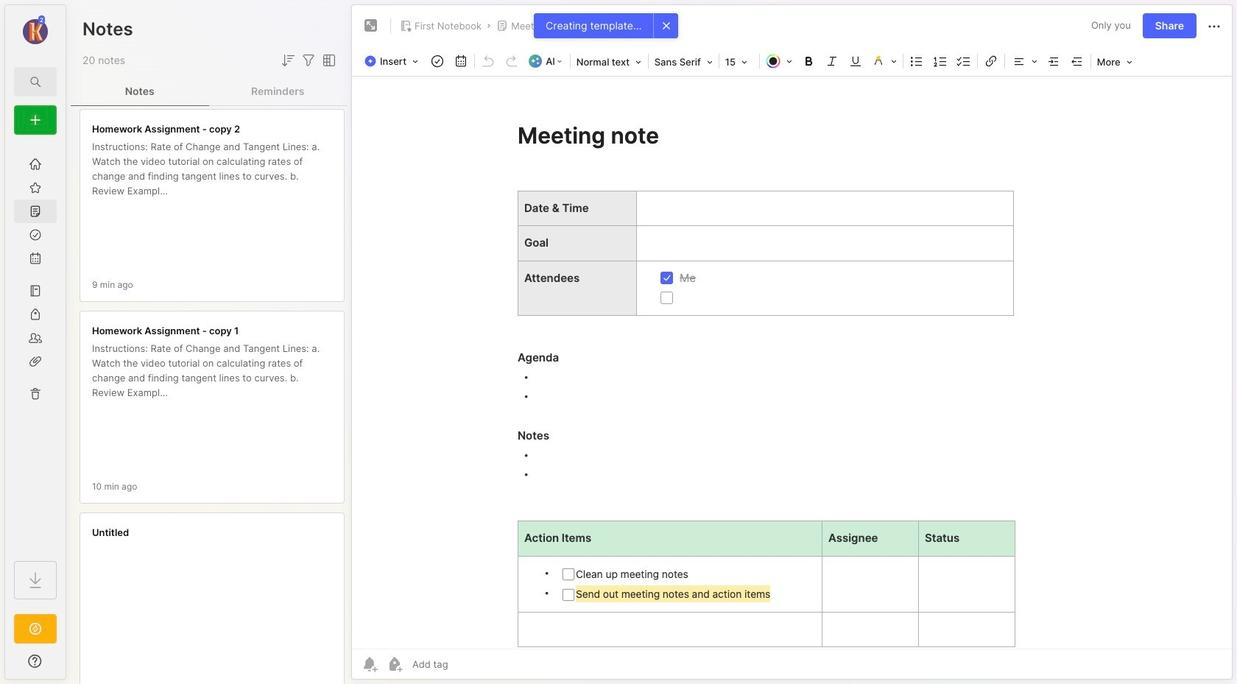 Task type: locate. For each thing, give the bounding box(es) containing it.
tree
[[5, 144, 66, 548]]

bulleted list image
[[906, 51, 927, 71]]

indent image
[[1043, 51, 1064, 71]]

italic image
[[822, 51, 842, 71]]

expand note image
[[362, 17, 380, 35]]

View options field
[[317, 52, 338, 69]]

Add filters field
[[300, 52, 317, 69]]

task image
[[427, 51, 448, 71]]

checklist image
[[954, 51, 974, 71]]

Alignment field
[[1007, 51, 1042, 71]]

main element
[[0, 0, 71, 684]]

tab list
[[71, 77, 347, 106]]

upgrade image
[[27, 620, 44, 638]]

edit search image
[[27, 73, 44, 91]]

outdent image
[[1067, 51, 1088, 71]]

add tag image
[[386, 655, 404, 673]]

note window element
[[351, 4, 1233, 683]]

Insert field
[[361, 51, 426, 71]]

add filters image
[[300, 52, 317, 69]]

Add tag field
[[411, 658, 522, 671]]

Font size field
[[721, 52, 758, 72]]



Task type: describe. For each thing, give the bounding box(es) containing it.
underline image
[[845, 51, 866, 71]]

Account field
[[5, 14, 66, 46]]

Font color field
[[761, 51, 797, 71]]

More field
[[1093, 52, 1137, 72]]

bold image
[[798, 51, 819, 71]]

More actions field
[[1206, 16, 1223, 35]]

add a reminder image
[[361, 655, 379, 673]]

Highlight field
[[867, 51, 901, 71]]

calendar event image
[[451, 51, 471, 71]]

Note Editor text field
[[352, 76, 1232, 649]]

home image
[[28, 157, 43, 172]]

click to expand image
[[64, 657, 75, 675]]

more actions image
[[1206, 18, 1223, 35]]

insert link image
[[981, 51, 1001, 71]]

Sort options field
[[279, 52, 297, 69]]

Heading level field
[[572, 52, 646, 72]]

Font family field
[[650, 52, 717, 72]]

WHAT'S NEW field
[[5, 650, 66, 673]]

tree inside "main" element
[[5, 144, 66, 548]]

numbered list image
[[930, 51, 951, 71]]



Task type: vqa. For each thing, say whether or not it's contained in the screenshot.
the more field
yes



